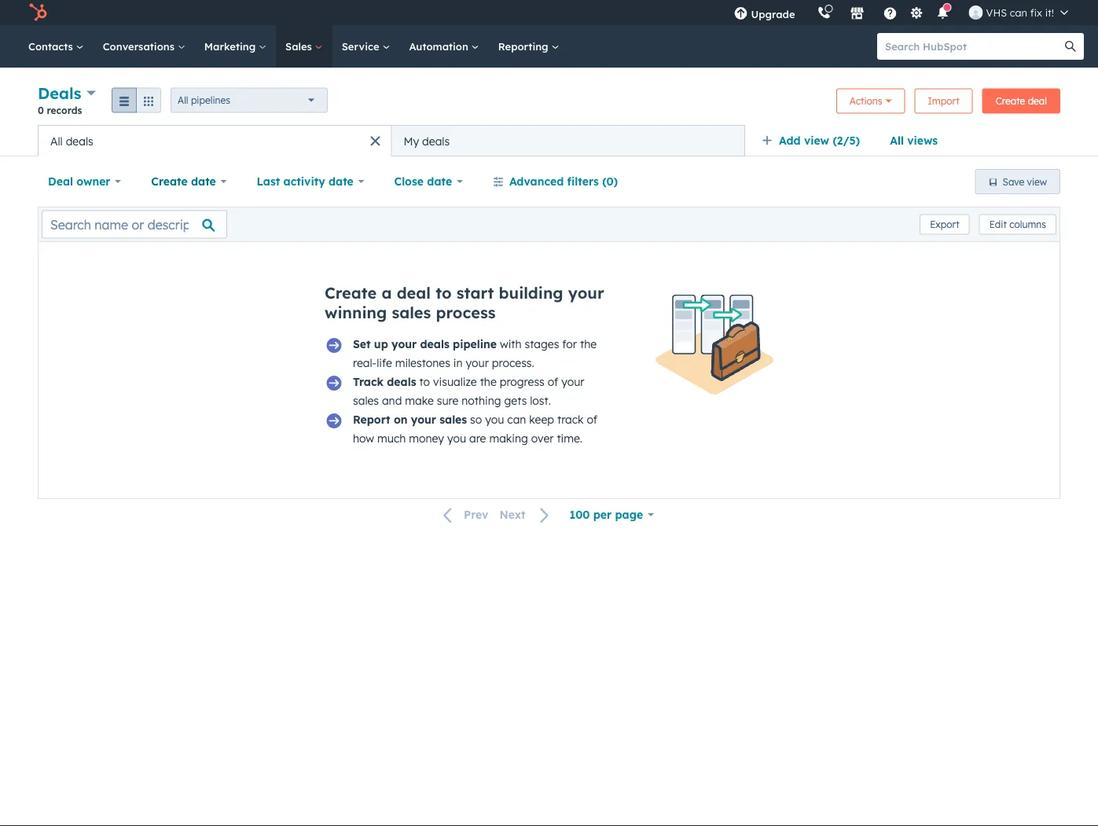 Task type: describe. For each thing, give the bounding box(es) containing it.
help button
[[877, 0, 904, 25]]

page
[[615, 508, 643, 522]]

in
[[454, 356, 463, 370]]

1 horizontal spatial you
[[485, 413, 504, 427]]

keep
[[529, 413, 554, 427]]

create date button
[[141, 166, 237, 197]]

report
[[353, 413, 391, 427]]

deal
[[48, 175, 73, 188]]

pipeline
[[453, 337, 497, 351]]

set
[[353, 337, 371, 351]]

2 vertical spatial sales
[[440, 413, 467, 427]]

on
[[394, 413, 408, 427]]

Search HubSpot search field
[[878, 33, 1070, 60]]

100
[[570, 508, 590, 522]]

1 vertical spatial you
[[447, 432, 466, 445]]

save view button
[[976, 169, 1061, 194]]

100 per page button
[[560, 499, 664, 531]]

make
[[405, 394, 434, 408]]

deals banner
[[38, 82, 1061, 125]]

gets
[[504, 394, 527, 408]]

deals button
[[38, 82, 96, 105]]

hubspot link
[[19, 3, 59, 22]]

deal owner
[[48, 175, 110, 188]]

close date
[[394, 175, 452, 188]]

notifications image
[[936, 7, 950, 21]]

activity
[[284, 175, 325, 188]]

last activity date button
[[247, 166, 375, 197]]

upgrade
[[751, 7, 795, 20]]

all for all deals
[[50, 134, 63, 148]]

import button
[[915, 88, 973, 114]]

can inside popup button
[[1010, 6, 1028, 19]]

vhs can fix it!
[[987, 6, 1054, 19]]

create a deal to start building your winning sales process
[[325, 283, 604, 322]]

deals up milestones
[[420, 337, 450, 351]]

sure
[[437, 394, 459, 408]]

deals
[[38, 83, 81, 103]]

all for all views
[[890, 134, 904, 147]]

fix
[[1031, 6, 1043, 19]]

building
[[499, 283, 563, 303]]

much
[[377, 432, 406, 445]]

automation link
[[400, 25, 489, 68]]

deals for all deals
[[66, 134, 93, 148]]

save view
[[1003, 176, 1047, 188]]

view for save
[[1027, 176, 1047, 188]]

to inside to visualize the progress of your sales and make sure nothing gets lost.
[[419, 375, 430, 389]]

create deal
[[996, 95, 1047, 107]]

the inside to visualize the progress of your sales and make sure nothing gets lost.
[[480, 375, 497, 389]]

last activity date
[[257, 175, 354, 188]]

view for add
[[804, 134, 830, 147]]

stages
[[525, 337, 559, 351]]

export button
[[920, 214, 970, 235]]

all deals
[[50, 134, 93, 148]]

my deals
[[404, 134, 450, 148]]

process
[[436, 303, 496, 322]]

import
[[928, 95, 960, 107]]

pipelines
[[191, 94, 230, 106]]

per
[[594, 508, 612, 522]]

views
[[908, 134, 938, 147]]

start
[[457, 283, 494, 303]]

your inside to visualize the progress of your sales and make sure nothing gets lost.
[[562, 375, 585, 389]]

group inside the deals banner
[[112, 88, 161, 113]]

your inside with stages for the real-life milestones in your process.
[[466, 356, 489, 370]]

create for create deal
[[996, 95, 1026, 107]]

actions button
[[837, 88, 905, 114]]

so you can keep track of how much money you are making over time.
[[353, 413, 598, 445]]

add
[[779, 134, 801, 147]]

life
[[377, 356, 392, 370]]

next button
[[494, 505, 560, 526]]

are
[[469, 432, 486, 445]]

calling icon image
[[817, 6, 832, 20]]

sales link
[[276, 25, 332, 68]]

of inside to visualize the progress of your sales and make sure nothing gets lost.
[[548, 375, 558, 389]]

sales inside to visualize the progress of your sales and make sure nothing gets lost.
[[353, 394, 379, 408]]

menu containing vhs can fix it!
[[723, 0, 1080, 25]]

advanced filters (0)
[[509, 175, 618, 188]]

search button
[[1058, 33, 1084, 60]]

deal owner button
[[38, 166, 132, 197]]

owner
[[77, 175, 110, 188]]

lost.
[[530, 394, 551, 408]]

help image
[[884, 7, 898, 21]]

your inside create a deal to start building your winning sales process
[[568, 283, 604, 303]]

columns
[[1010, 219, 1047, 230]]

add view (2/5)
[[779, 134, 860, 147]]

contacts link
[[19, 25, 93, 68]]

actions
[[850, 95, 883, 107]]

the inside with stages for the real-life milestones in your process.
[[580, 337, 597, 351]]

visualize
[[433, 375, 477, 389]]

with
[[500, 337, 522, 351]]

my
[[404, 134, 419, 148]]



Task type: vqa. For each thing, say whether or not it's contained in the screenshot.


Task type: locate. For each thing, give the bounding box(es) containing it.
your down pipeline
[[466, 356, 489, 370]]

sales
[[392, 303, 431, 322], [353, 394, 379, 408], [440, 413, 467, 427]]

deal
[[1028, 95, 1047, 107], [397, 283, 431, 303]]

0
[[38, 104, 44, 116]]

0 horizontal spatial can
[[507, 413, 526, 427]]

1 vertical spatial can
[[507, 413, 526, 427]]

hubspot image
[[28, 3, 47, 22]]

3 date from the left
[[427, 175, 452, 188]]

sales down the sure
[[440, 413, 467, 427]]

export
[[930, 219, 960, 230]]

create down search hubspot search field at the top of page
[[996, 95, 1026, 107]]

can left fix
[[1010, 6, 1028, 19]]

sales inside create a deal to start building your winning sales process
[[392, 303, 431, 322]]

pagination navigation
[[434, 505, 560, 526]]

nothing
[[462, 394, 501, 408]]

deals right my
[[422, 134, 450, 148]]

it!
[[1046, 6, 1054, 19]]

2 horizontal spatial sales
[[440, 413, 467, 427]]

prev
[[464, 508, 489, 522]]

menu
[[723, 0, 1080, 25]]

1 horizontal spatial can
[[1010, 6, 1028, 19]]

making
[[489, 432, 528, 445]]

deals
[[66, 134, 93, 148], [422, 134, 450, 148], [420, 337, 450, 351], [387, 375, 416, 389]]

2 horizontal spatial create
[[996, 95, 1026, 107]]

you
[[485, 413, 504, 427], [447, 432, 466, 445]]

sales down track
[[353, 394, 379, 408]]

deals for track deals
[[387, 375, 416, 389]]

0 horizontal spatial sales
[[353, 394, 379, 408]]

1 horizontal spatial all
[[178, 94, 188, 106]]

your up 'money'
[[411, 413, 436, 427]]

1 date from the left
[[191, 175, 216, 188]]

date
[[191, 175, 216, 188], [329, 175, 354, 188], [427, 175, 452, 188]]

edit columns button
[[980, 214, 1057, 235]]

create deal button
[[983, 88, 1061, 114]]

of up lost.
[[548, 375, 558, 389]]

close
[[394, 175, 424, 188]]

to down milestones
[[419, 375, 430, 389]]

save
[[1003, 176, 1025, 188]]

0 vertical spatial to
[[436, 283, 452, 303]]

filters
[[567, 175, 599, 188]]

0 horizontal spatial deal
[[397, 283, 431, 303]]

your up track
[[562, 375, 585, 389]]

0 vertical spatial sales
[[392, 303, 431, 322]]

conversations
[[103, 40, 178, 53]]

with stages for the real-life milestones in your process.
[[353, 337, 597, 370]]

records
[[47, 104, 82, 116]]

0 vertical spatial deal
[[1028, 95, 1047, 107]]

1 horizontal spatial the
[[580, 337, 597, 351]]

1 horizontal spatial view
[[1027, 176, 1047, 188]]

0 horizontal spatial date
[[191, 175, 216, 188]]

create inside create a deal to start building your winning sales process
[[325, 283, 377, 303]]

service link
[[332, 25, 400, 68]]

date right activity
[[329, 175, 354, 188]]

sales
[[285, 40, 315, 53]]

progress
[[500, 375, 545, 389]]

real-
[[353, 356, 377, 370]]

service
[[342, 40, 382, 53]]

0 horizontal spatial all
[[50, 134, 63, 148]]

to left start
[[436, 283, 452, 303]]

of inside so you can keep track of how much money you are making over time.
[[587, 413, 598, 427]]

1 vertical spatial sales
[[353, 394, 379, 408]]

view inside button
[[1027, 176, 1047, 188]]

all
[[178, 94, 188, 106], [890, 134, 904, 147], [50, 134, 63, 148]]

create for create date
[[151, 175, 188, 188]]

prev button
[[434, 505, 494, 526]]

0 horizontal spatial the
[[480, 375, 497, 389]]

how
[[353, 432, 374, 445]]

0 horizontal spatial create
[[151, 175, 188, 188]]

deal inside button
[[1028, 95, 1047, 107]]

notifications button
[[930, 0, 957, 25]]

can inside so you can keep track of how much money you are making over time.
[[507, 413, 526, 427]]

deal inside create a deal to start building your winning sales process
[[397, 283, 431, 303]]

milestones
[[395, 356, 451, 370]]

0 horizontal spatial to
[[419, 375, 430, 389]]

1 vertical spatial of
[[587, 413, 598, 427]]

2 horizontal spatial date
[[427, 175, 452, 188]]

create inside button
[[996, 95, 1026, 107]]

1 vertical spatial the
[[480, 375, 497, 389]]

can down gets
[[507, 413, 526, 427]]

over
[[531, 432, 554, 445]]

create
[[996, 95, 1026, 107], [151, 175, 188, 188], [325, 283, 377, 303]]

date inside popup button
[[427, 175, 452, 188]]

deals up and
[[387, 375, 416, 389]]

report on your sales
[[353, 413, 467, 427]]

vhs can fix it! button
[[960, 0, 1078, 25]]

automation
[[409, 40, 472, 53]]

date right close in the left of the page
[[427, 175, 452, 188]]

up
[[374, 337, 388, 351]]

all deals button
[[38, 125, 392, 156]]

deals for my deals
[[422, 134, 450, 148]]

create inside popup button
[[151, 175, 188, 188]]

you left are
[[447, 432, 466, 445]]

add view (2/5) button
[[752, 125, 880, 156]]

your up for
[[568, 283, 604, 303]]

1 vertical spatial to
[[419, 375, 430, 389]]

all for all pipelines
[[178, 94, 188, 106]]

search image
[[1065, 41, 1076, 52]]

0 vertical spatial you
[[485, 413, 504, 427]]

the up "nothing" on the top of page
[[480, 375, 497, 389]]

deals down records
[[66, 134, 93, 148]]

for
[[562, 337, 577, 351]]

terry turtle image
[[969, 6, 983, 20]]

0 vertical spatial of
[[548, 375, 558, 389]]

your right up
[[392, 337, 417, 351]]

2 date from the left
[[329, 175, 354, 188]]

all inside popup button
[[178, 94, 188, 106]]

1 horizontal spatial sales
[[392, 303, 431, 322]]

1 horizontal spatial of
[[587, 413, 598, 427]]

next
[[500, 508, 526, 522]]

date for close date
[[427, 175, 452, 188]]

1 vertical spatial view
[[1027, 176, 1047, 188]]

1 horizontal spatial date
[[329, 175, 354, 188]]

1 vertical spatial deal
[[397, 283, 431, 303]]

all pipelines button
[[171, 88, 328, 113]]

reporting link
[[489, 25, 569, 68]]

the
[[580, 337, 597, 351], [480, 375, 497, 389]]

1 horizontal spatial deal
[[1028, 95, 1047, 107]]

date down all deals button
[[191, 175, 216, 188]]

create for create a deal to start building your winning sales process
[[325, 283, 377, 303]]

last
[[257, 175, 280, 188]]

sales up the set up your deals pipeline
[[392, 303, 431, 322]]

to
[[436, 283, 452, 303], [419, 375, 430, 389]]

the right for
[[580, 337, 597, 351]]

and
[[382, 394, 402, 408]]

reporting
[[498, 40, 552, 53]]

create up search name or description search box
[[151, 175, 188, 188]]

marketing link
[[195, 25, 276, 68]]

settings image
[[910, 7, 924, 21]]

money
[[409, 432, 444, 445]]

advanced
[[509, 175, 564, 188]]

to inside create a deal to start building your winning sales process
[[436, 283, 452, 303]]

all views
[[890, 134, 938, 147]]

0 vertical spatial can
[[1010, 6, 1028, 19]]

0 records
[[38, 104, 82, 116]]

menu item
[[806, 0, 810, 25]]

view
[[804, 134, 830, 147], [1027, 176, 1047, 188]]

1 horizontal spatial create
[[325, 283, 377, 303]]

0 vertical spatial create
[[996, 95, 1026, 107]]

so
[[470, 413, 482, 427]]

0 horizontal spatial you
[[447, 432, 466, 445]]

1 horizontal spatial to
[[436, 283, 452, 303]]

Search name or description search field
[[42, 210, 227, 239]]

all inside button
[[50, 134, 63, 148]]

(0)
[[603, 175, 618, 188]]

all down 0 records
[[50, 134, 63, 148]]

marketplaces image
[[850, 7, 865, 21]]

group
[[112, 88, 161, 113]]

create date
[[151, 175, 216, 188]]

vhs
[[987, 6, 1007, 19]]

set up your deals pipeline
[[353, 337, 497, 351]]

view right add
[[804, 134, 830, 147]]

1 vertical spatial create
[[151, 175, 188, 188]]

can
[[1010, 6, 1028, 19], [507, 413, 526, 427]]

all pipelines
[[178, 94, 230, 106]]

all left views on the right top
[[890, 134, 904, 147]]

0 horizontal spatial view
[[804, 134, 830, 147]]

advanced filters (0) button
[[483, 166, 628, 197]]

0 vertical spatial the
[[580, 337, 597, 351]]

time.
[[557, 432, 583, 445]]

a
[[382, 283, 392, 303]]

marketing
[[204, 40, 259, 53]]

conversations link
[[93, 25, 195, 68]]

create left a
[[325, 283, 377, 303]]

(2/5)
[[833, 134, 860, 147]]

2 horizontal spatial all
[[890, 134, 904, 147]]

view right save
[[1027, 176, 1047, 188]]

winning
[[325, 303, 387, 322]]

2 vertical spatial create
[[325, 283, 377, 303]]

process.
[[492, 356, 535, 370]]

you right so
[[485, 413, 504, 427]]

view inside popup button
[[804, 134, 830, 147]]

all left pipelines
[[178, 94, 188, 106]]

0 horizontal spatial of
[[548, 375, 558, 389]]

track
[[353, 375, 384, 389]]

0 vertical spatial view
[[804, 134, 830, 147]]

date for create date
[[191, 175, 216, 188]]

upgrade image
[[734, 7, 748, 21]]

of right track
[[587, 413, 598, 427]]

my deals button
[[392, 125, 745, 156]]

edit
[[990, 219, 1007, 230]]



